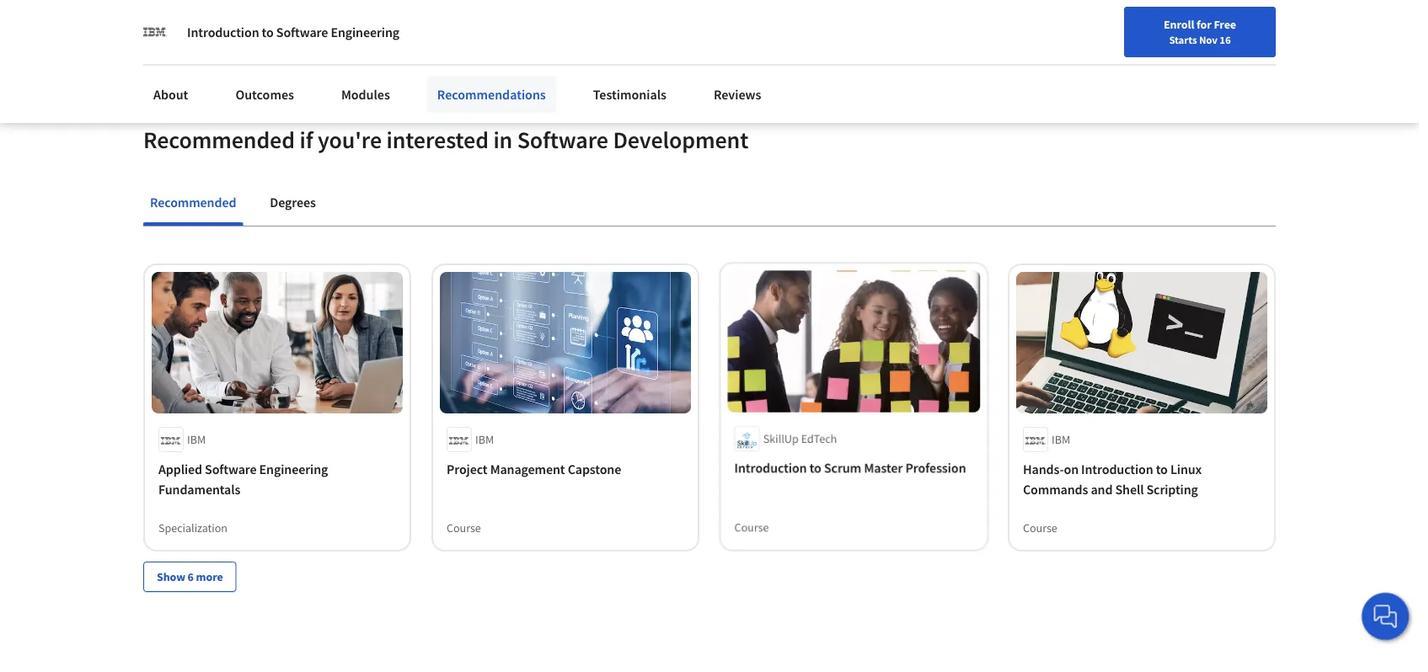 Task type: vqa. For each thing, say whether or not it's contained in the screenshot.


Task type: describe. For each thing, give the bounding box(es) containing it.
about
[[153, 86, 188, 103]]

master
[[864, 461, 902, 478]]

scripting
[[1147, 481, 1198, 498]]

recommended button
[[143, 182, 243, 223]]

recommended for recommended
[[150, 194, 236, 211]]

testimonials
[[593, 86, 667, 103]]

capstone
[[568, 461, 621, 478]]

to inside hands-on introduction to linux commands and shell scripting
[[1156, 461, 1168, 478]]

ibm image
[[143, 20, 167, 44]]

ibm for applied
[[187, 432, 206, 447]]

introduction inside hands-on introduction to linux commands and shell scripting
[[1081, 461, 1153, 478]]

on
[[1064, 461, 1079, 478]]

engineering inside "applied software engineering fundamentals"
[[259, 461, 328, 478]]

hands-on introduction to linux commands and shell scripting link
[[1023, 459, 1261, 500]]

testimonials link
[[583, 76, 677, 113]]

to for software
[[262, 24, 274, 40]]

applied
[[158, 461, 202, 478]]

course for hands-on introduction to linux commands and shell scripting
[[1023, 521, 1058, 536]]

ibm for project
[[475, 432, 494, 447]]

free
[[1214, 17, 1236, 32]]

modules link
[[331, 76, 400, 113]]

to for scrum
[[810, 461, 821, 478]]

recommendations
[[437, 86, 546, 103]]

starts
[[1169, 33, 1197, 46]]

hands-
[[1023, 461, 1064, 478]]

you're
[[318, 125, 382, 155]]

show 6 more button
[[143, 562, 237, 592]]

project
[[447, 461, 488, 478]]

shell
[[1115, 481, 1144, 498]]

english
[[1096, 19, 1137, 36]]

skillup
[[764, 432, 799, 447]]

introduction to scrum master profession
[[735, 461, 965, 478]]

more
[[196, 570, 223, 585]]

ibm for hands-
[[1052, 432, 1070, 447]]

edtech
[[801, 432, 837, 447]]

modules
[[341, 86, 390, 103]]

1 horizontal spatial software
[[276, 24, 328, 40]]

management
[[490, 461, 565, 478]]

6
[[188, 570, 194, 585]]

commands
[[1023, 481, 1088, 498]]

chat with us image
[[1372, 603, 1399, 630]]

introduction to software engineering
[[187, 24, 399, 40]]

show 6 more
[[157, 570, 223, 585]]

hands-on introduction to linux commands and shell scripting
[[1023, 461, 1202, 498]]

if
[[300, 125, 313, 155]]

scrum
[[824, 461, 861, 478]]

reviews link
[[704, 76, 772, 113]]

degrees
[[270, 194, 316, 211]]



Task type: locate. For each thing, give the bounding box(es) containing it.
recommended if you're interested in software development
[[143, 125, 749, 155]]

ibm up project
[[475, 432, 494, 447]]

course for introduction to scrum master profession
[[735, 521, 769, 536]]

1 vertical spatial recommended
[[150, 194, 236, 211]]

2 horizontal spatial course
[[1023, 521, 1058, 536]]

2 ibm from the left
[[475, 432, 494, 447]]

3 course from the left
[[1023, 521, 1058, 536]]

software up fundamentals
[[205, 461, 257, 478]]

software
[[276, 24, 328, 40], [517, 125, 608, 155], [205, 461, 257, 478]]

applied software engineering fundamentals link
[[158, 459, 396, 500]]

introduction down skillup
[[735, 461, 807, 478]]

ibm
[[187, 432, 206, 447], [475, 432, 494, 447], [1052, 432, 1070, 447]]

to
[[262, 24, 274, 40], [810, 461, 821, 478], [1156, 461, 1168, 478]]

0 horizontal spatial introduction
[[187, 24, 259, 40]]

introduction right ibm "image"
[[187, 24, 259, 40]]

software inside "applied software engineering fundamentals"
[[205, 461, 257, 478]]

introduction
[[187, 24, 259, 40], [735, 461, 807, 478], [1081, 461, 1153, 478]]

2 horizontal spatial to
[[1156, 461, 1168, 478]]

software up outcomes "link"
[[276, 24, 328, 40]]

show notifications image
[[1192, 21, 1212, 41]]

show
[[157, 570, 185, 585]]

0 vertical spatial software
[[276, 24, 328, 40]]

ibm up applied at the bottom of page
[[187, 432, 206, 447]]

english button
[[1066, 0, 1167, 55]]

recommended inside button
[[150, 194, 236, 211]]

reviews
[[714, 86, 761, 103]]

0 horizontal spatial engineering
[[259, 461, 328, 478]]

introduction for introduction to software engineering
[[187, 24, 259, 40]]

None search field
[[240, 11, 645, 44]]

16
[[1220, 33, 1231, 46]]

introduction up shell
[[1081, 461, 1153, 478]]

collection element
[[133, 227, 1286, 619]]

recommended
[[143, 125, 295, 155], [150, 194, 236, 211]]

1 vertical spatial software
[[517, 125, 608, 155]]

engineering
[[331, 24, 399, 40], [259, 461, 328, 478]]

1 horizontal spatial ibm
[[475, 432, 494, 447]]

linux
[[1171, 461, 1202, 478]]

enroll
[[1164, 17, 1194, 32]]

1 horizontal spatial engineering
[[331, 24, 399, 40]]

introduction for introduction to scrum master profession
[[735, 461, 807, 478]]

0 horizontal spatial ibm
[[187, 432, 206, 447]]

in
[[493, 125, 513, 155]]

recommended for recommended if you're interested in software development
[[143, 125, 295, 155]]

2 horizontal spatial ibm
[[1052, 432, 1070, 447]]

1 horizontal spatial to
[[810, 461, 821, 478]]

0 horizontal spatial software
[[205, 461, 257, 478]]

specialization
[[158, 521, 228, 536]]

1 horizontal spatial course
[[735, 521, 769, 536]]

nov
[[1199, 33, 1218, 46]]

recommendation tabs tab list
[[143, 182, 1276, 226]]

enroll for free starts nov 16
[[1164, 17, 1236, 46]]

2 vertical spatial software
[[205, 461, 257, 478]]

1 ibm from the left
[[187, 432, 206, 447]]

project management capstone link
[[447, 459, 684, 479]]

2 horizontal spatial software
[[517, 125, 608, 155]]

to left scrum
[[810, 461, 821, 478]]

0 vertical spatial engineering
[[331, 24, 399, 40]]

1 vertical spatial engineering
[[259, 461, 328, 478]]

skillup edtech
[[764, 432, 837, 447]]

1 horizontal spatial introduction
[[735, 461, 807, 478]]

1 course from the left
[[735, 521, 769, 536]]

to up outcomes "link"
[[262, 24, 274, 40]]

profession
[[905, 461, 965, 478]]

course
[[735, 521, 769, 536], [447, 521, 481, 536], [1023, 521, 1058, 536]]

degrees button
[[263, 182, 323, 223]]

outcomes
[[235, 86, 294, 103]]

for
[[1197, 17, 1212, 32]]

ibm up on at the bottom of the page
[[1052, 432, 1070, 447]]

interested
[[386, 125, 489, 155]]

0 horizontal spatial to
[[262, 24, 274, 40]]

fundamentals
[[158, 481, 240, 498]]

2 course from the left
[[447, 521, 481, 536]]

2 horizontal spatial introduction
[[1081, 461, 1153, 478]]

outcomes link
[[225, 76, 304, 113]]

recommendations link
[[427, 76, 556, 113]]

applied software engineering fundamentals
[[158, 461, 328, 498]]

3 ibm from the left
[[1052, 432, 1070, 447]]

introduction to scrum master profession link
[[735, 459, 973, 479]]

0 horizontal spatial course
[[447, 521, 481, 536]]

development
[[613, 125, 749, 155]]

about link
[[143, 76, 198, 113]]

course for project management capstone
[[447, 521, 481, 536]]

project management capstone
[[447, 461, 621, 478]]

and
[[1091, 481, 1113, 498]]

to up scripting
[[1156, 461, 1168, 478]]

0 vertical spatial recommended
[[143, 125, 295, 155]]

software right 'in'
[[517, 125, 608, 155]]



